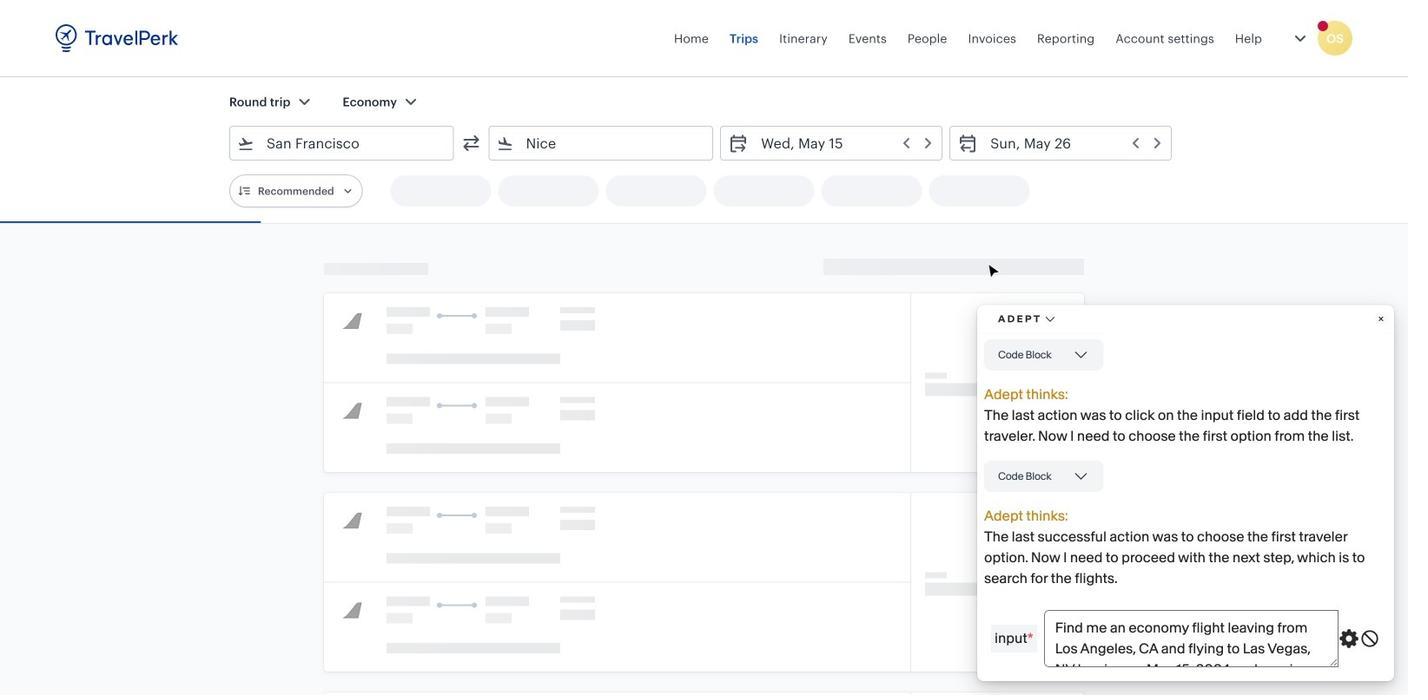 Task type: vqa. For each thing, say whether or not it's contained in the screenshot.
depart Field
yes



Task type: locate. For each thing, give the bounding box(es) containing it.
Depart field
[[749, 129, 935, 157]]



Task type: describe. For each thing, give the bounding box(es) containing it.
From search field
[[254, 129, 430, 157]]

To search field
[[514, 129, 690, 157]]

Return field
[[978, 129, 1164, 157]]



